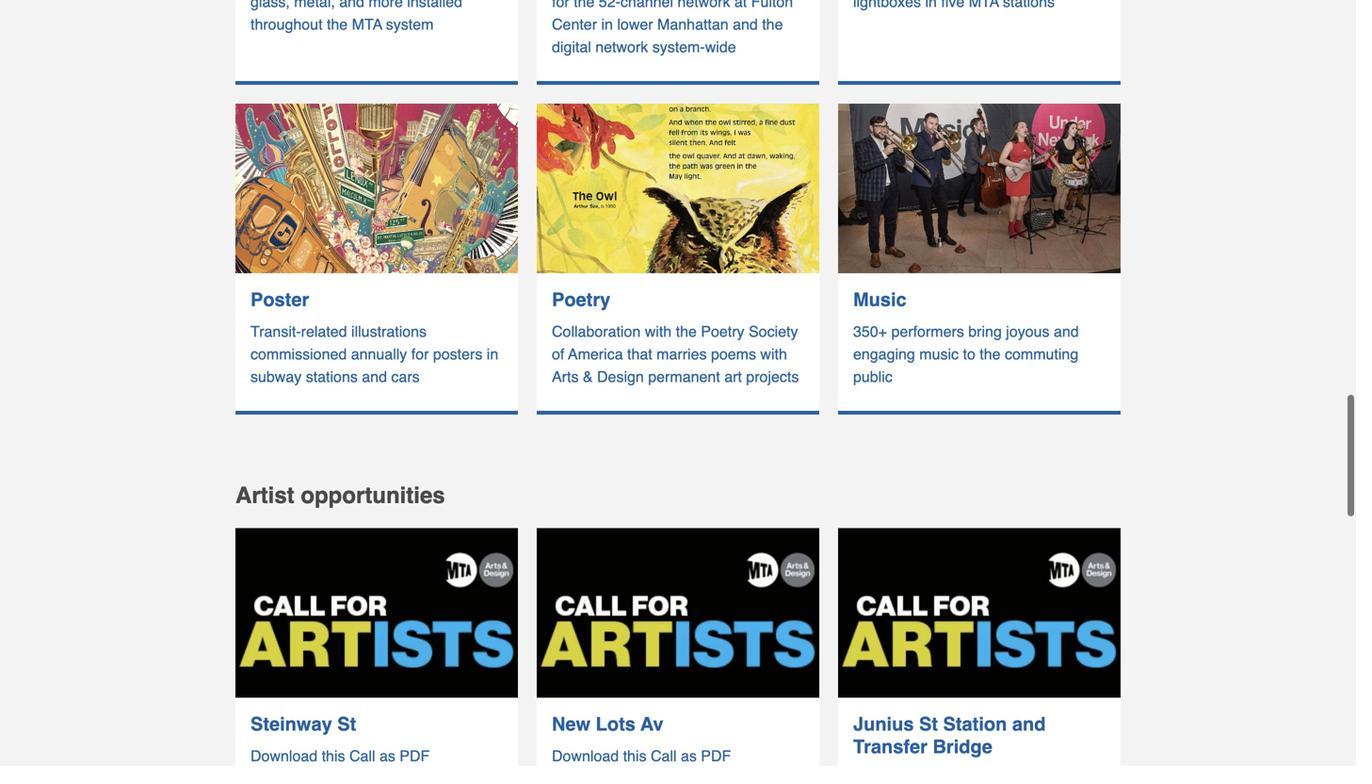 Task type: locate. For each thing, give the bounding box(es) containing it.
st inside junius st station and transfer bridge
[[920, 713, 939, 735]]

junius st station and transfer bridge link
[[839, 528, 1121, 766]]

the
[[676, 323, 697, 340], [980, 346, 1001, 363]]

2 horizontal spatial and
[[1054, 323, 1080, 340]]

st
[[338, 713, 356, 735], [920, 713, 939, 735]]

and inside transit-related illustrations commissioned annually for posters in subway stations and cars
[[362, 368, 387, 386]]

and up commuting
[[1054, 323, 1080, 340]]

0 vertical spatial and
[[1054, 323, 1080, 340]]

1 horizontal spatial call
[[651, 747, 677, 765]]

opportunities
[[301, 482, 445, 508]]

this for lots
[[623, 747, 647, 765]]

2 vertical spatial and
[[1013, 713, 1046, 735]]

0 vertical spatial with
[[645, 323, 672, 340]]

download down steinway
[[251, 747, 318, 765]]

0 horizontal spatial with
[[645, 323, 672, 340]]

stations
[[306, 368, 358, 386]]

download
[[251, 747, 318, 765], [552, 747, 619, 765]]

poetry
[[552, 289, 611, 311], [701, 323, 745, 340]]

0 vertical spatial poetry
[[552, 289, 611, 311]]

1 as from the left
[[380, 747, 396, 765]]

2 call from the left
[[651, 747, 677, 765]]

commissioned
[[251, 346, 347, 363]]

st for steinway
[[338, 713, 356, 735]]

0 horizontal spatial st
[[338, 713, 356, 735]]

st right steinway
[[338, 713, 356, 735]]

download this call as pdf down steinway st
[[251, 747, 430, 765]]

1 horizontal spatial poetry
[[701, 323, 745, 340]]

with down society
[[761, 346, 788, 363]]

0 horizontal spatial pdf
[[400, 747, 430, 765]]

2 download from the left
[[552, 747, 619, 765]]

in
[[487, 346, 499, 363]]

download this call as pdf for st
[[251, 747, 430, 765]]

1 download from the left
[[251, 747, 318, 765]]

transit-
[[251, 323, 301, 340]]

and
[[1054, 323, 1080, 340], [362, 368, 387, 386], [1013, 713, 1046, 735]]

station
[[944, 713, 1008, 735]]

350+
[[854, 323, 888, 340]]

junius st station and transfer bridge
[[854, 713, 1046, 758]]

1 horizontal spatial download
[[552, 747, 619, 765]]

1 horizontal spatial as
[[681, 747, 697, 765]]

av
[[641, 713, 664, 735]]

0 horizontal spatial as
[[380, 747, 396, 765]]

public
[[854, 368, 893, 386]]

america
[[569, 346, 623, 363]]

0 horizontal spatial download this call as pdf
[[251, 747, 430, 765]]

the up marries
[[676, 323, 697, 340]]

bring
[[969, 323, 1003, 340]]

this down steinway st
[[322, 747, 345, 765]]

and down annually
[[362, 368, 387, 386]]

1 horizontal spatial and
[[1013, 713, 1046, 735]]

1 vertical spatial the
[[980, 346, 1001, 363]]

music
[[920, 346, 959, 363]]

that
[[628, 346, 653, 363]]

of
[[552, 346, 565, 363]]

0 vertical spatial the
[[676, 323, 697, 340]]

for
[[412, 346, 429, 363]]

350+ performers bring joyous and engaging music to the commuting public
[[854, 323, 1080, 386]]

lots
[[596, 713, 636, 735]]

1 call from the left
[[350, 747, 376, 765]]

and right the station
[[1013, 713, 1046, 735]]

this down av
[[623, 747, 647, 765]]

2 pdf from the left
[[701, 747, 732, 765]]

1 horizontal spatial download this call as pdf
[[552, 747, 732, 765]]

as for new lots av
[[681, 747, 697, 765]]

1 horizontal spatial this
[[623, 747, 647, 765]]

1 vertical spatial poetry
[[701, 323, 745, 340]]

0 horizontal spatial poetry
[[552, 289, 611, 311]]

2 as from the left
[[681, 747, 697, 765]]

call
[[350, 747, 376, 765], [651, 747, 677, 765]]

as
[[380, 747, 396, 765], [681, 747, 697, 765]]

music
[[854, 289, 907, 311]]

call down steinway st
[[350, 747, 376, 765]]

steinway st
[[251, 713, 356, 735]]

0 horizontal spatial call
[[350, 747, 376, 765]]

call down av
[[651, 747, 677, 765]]

with up that
[[645, 323, 672, 340]]

download down new
[[552, 747, 619, 765]]

1 this from the left
[[322, 747, 345, 765]]

artist opportunities
[[236, 482, 445, 508]]

art
[[725, 368, 742, 386]]

illustrations
[[352, 323, 427, 340]]

0 horizontal spatial download
[[251, 747, 318, 765]]

1 horizontal spatial pdf
[[701, 747, 732, 765]]

1 download this call as pdf from the left
[[251, 747, 430, 765]]

1 pdf from the left
[[400, 747, 430, 765]]

engaging
[[854, 346, 916, 363]]

0 horizontal spatial this
[[322, 747, 345, 765]]

1 horizontal spatial st
[[920, 713, 939, 735]]

poetry up collaboration on the top left of page
[[552, 289, 611, 311]]

download this call as pdf
[[251, 747, 430, 765], [552, 747, 732, 765]]

2 download this call as pdf from the left
[[552, 747, 732, 765]]

projects
[[747, 368, 799, 386]]

download this call as pdf down av
[[552, 747, 732, 765]]

0 horizontal spatial the
[[676, 323, 697, 340]]

collaboration
[[552, 323, 641, 340]]

the right to on the top of the page
[[980, 346, 1001, 363]]

posters
[[433, 346, 483, 363]]

0 horizontal spatial and
[[362, 368, 387, 386]]

bridge
[[933, 736, 993, 758]]

this
[[322, 747, 345, 765], [623, 747, 647, 765]]

transfer
[[854, 736, 928, 758]]

poetry up poems
[[701, 323, 745, 340]]

transit-related illustrations commissioned annually for posters in subway stations and cars
[[251, 323, 499, 386]]

1 vertical spatial with
[[761, 346, 788, 363]]

pdf
[[400, 747, 430, 765], [701, 747, 732, 765]]

st up bridge
[[920, 713, 939, 735]]

2 this from the left
[[623, 747, 647, 765]]

2 st from the left
[[920, 713, 939, 735]]

pdf for steinway st
[[400, 747, 430, 765]]

1 st from the left
[[338, 713, 356, 735]]

with
[[645, 323, 672, 340], [761, 346, 788, 363]]

1 horizontal spatial with
[[761, 346, 788, 363]]

1 horizontal spatial the
[[980, 346, 1001, 363]]

1 vertical spatial and
[[362, 368, 387, 386]]

to
[[964, 346, 976, 363]]



Task type: describe. For each thing, give the bounding box(es) containing it.
&
[[583, 368, 593, 386]]

artist
[[236, 482, 295, 508]]

poems
[[711, 346, 757, 363]]

call for steinway st
[[350, 747, 376, 765]]

design
[[597, 368, 644, 386]]

this for st
[[322, 747, 345, 765]]

steinway
[[251, 713, 332, 735]]

annually
[[351, 346, 407, 363]]

arts
[[552, 368, 579, 386]]

download this call as pdf for lots
[[552, 747, 732, 765]]

and inside junius st station and transfer bridge
[[1013, 713, 1046, 735]]

pdf for new lots av
[[701, 747, 732, 765]]

download for steinway
[[251, 747, 318, 765]]

permanent
[[649, 368, 721, 386]]

download for new
[[552, 747, 619, 765]]

poster
[[251, 289, 309, 311]]

as for steinway st
[[380, 747, 396, 765]]

subway
[[251, 368, 302, 386]]

collaboration with the poetry society of america that marries poems with arts & design permanent art projects
[[552, 323, 799, 386]]

performers
[[892, 323, 965, 340]]

junius
[[854, 713, 915, 735]]

cars
[[391, 368, 420, 386]]

st for junius
[[920, 713, 939, 735]]

call for new lots av
[[651, 747, 677, 765]]

related
[[301, 323, 347, 340]]

society
[[749, 323, 799, 340]]

the inside the 350+ performers bring joyous and engaging music to the commuting public
[[980, 346, 1001, 363]]

new lots av
[[552, 713, 664, 735]]

marries
[[657, 346, 707, 363]]

the inside collaboration with the poetry society of america that marries poems with arts & design permanent art projects
[[676, 323, 697, 340]]

new
[[552, 713, 591, 735]]

poetry inside collaboration with the poetry society of america that marries poems with arts & design permanent art projects
[[701, 323, 745, 340]]

commuting
[[1005, 346, 1079, 363]]

and inside the 350+ performers bring joyous and engaging music to the commuting public
[[1054, 323, 1080, 340]]

joyous
[[1007, 323, 1050, 340]]



Task type: vqa. For each thing, say whether or not it's contained in the screenshot.
1st 'Download this Call as PDF'
yes



